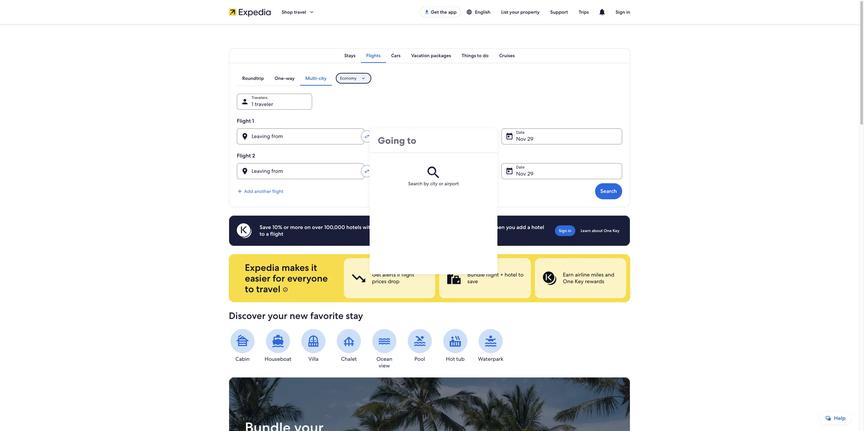 Task type: locate. For each thing, give the bounding box(es) containing it.
new
[[290, 310, 308, 322]]

1 nov 29 button from the top
[[501, 128, 622, 145]]

key inside earn airline miles and one key rewards
[[575, 278, 584, 285]]

one right "about"
[[604, 228, 612, 234]]

flights link
[[361, 48, 386, 63]]

flight left more
[[270, 231, 283, 238]]

flight right if
[[402, 271, 414, 278]]

or left airport
[[439, 181, 443, 187]]

0 vertical spatial flight
[[237, 117, 251, 124]]

chalet
[[341, 356, 357, 363]]

0 horizontal spatial search
[[408, 181, 423, 187]]

to left 10%
[[260, 231, 265, 238]]

hot tub
[[446, 356, 465, 363]]

1 vertical spatial nov 29 button
[[501, 163, 622, 179]]

1 vertical spatial sign in
[[559, 228, 571, 234]]

0 vertical spatial or
[[439, 181, 443, 187]]

0 horizontal spatial sign in
[[559, 228, 571, 234]]

1 vertical spatial search
[[600, 188, 617, 195]]

travel sale activities deals image
[[229, 377, 630, 431]]

to down expedia
[[245, 283, 254, 295]]

save 10% or more on over 100,000 hotels with member prices. also, members save up to 30% when you add a hotel to a flight
[[260, 224, 544, 238]]

ocean view button
[[371, 329, 398, 369]]

communication center icon image
[[598, 8, 606, 16]]

sign left learn
[[559, 228, 567, 234]]

0 horizontal spatial city
[[319, 75, 327, 81]]

nov for flight 2
[[516, 170, 526, 177]]

in right communication center icon
[[626, 9, 630, 15]]

0 vertical spatial in
[[626, 9, 630, 15]]

a
[[527, 224, 530, 231], [266, 231, 269, 238]]

key right earn
[[575, 278, 584, 285]]

1 vertical spatial city
[[430, 181, 438, 187]]

xsmall image
[[283, 287, 288, 292]]

shop
[[282, 9, 293, 15]]

villa button
[[300, 329, 327, 363]]

0 horizontal spatial get
[[372, 271, 381, 278]]

1 left traveler
[[252, 101, 253, 108]]

or
[[439, 181, 443, 187], [284, 224, 289, 231]]

0 horizontal spatial or
[[284, 224, 289, 231]]

0 vertical spatial tab list
[[229, 48, 630, 63]]

0 vertical spatial search
[[408, 181, 423, 187]]

0 horizontal spatial a
[[266, 231, 269, 238]]

0 vertical spatial city
[[319, 75, 327, 81]]

2 nov 29 from the top
[[516, 170, 533, 177]]

1 vertical spatial your
[[268, 310, 287, 322]]

hotel right add
[[531, 224, 544, 231]]

1 horizontal spatial a
[[527, 224, 530, 231]]

0 vertical spatial key
[[613, 228, 620, 234]]

your
[[509, 9, 519, 15], [268, 310, 287, 322]]

swap origin and destination values image for 2
[[364, 168, 370, 174]]

get inside get alerts if flight prices drop
[[372, 271, 381, 278]]

save inside save 10% or more on over 100,000 hotels with member prices. also, members save up to 30% when you add a hotel to a flight
[[452, 224, 463, 231]]

1 down 1 traveler
[[252, 117, 254, 124]]

1 vertical spatial tab list
[[237, 71, 332, 86]]

it
[[311, 262, 317, 274]]

0 vertical spatial 29
[[527, 135, 533, 143]]

expedia logo image
[[229, 7, 271, 17]]

about
[[592, 228, 603, 234]]

0 vertical spatial travel
[[294, 9, 306, 15]]

hotels
[[346, 224, 361, 231]]

flight inside save 10% or more on over 100,000 hotels with member prices. also, members save up to 30% when you add a hotel to a flight
[[270, 231, 283, 238]]

get
[[431, 9, 439, 15], [372, 271, 381, 278]]

key right "about"
[[613, 228, 620, 234]]

1
[[252, 101, 253, 108], [252, 117, 254, 124]]

nov 29 button
[[501, 128, 622, 145], [501, 163, 622, 179]]

1 traveler
[[252, 101, 273, 108]]

1 nov 29 from the top
[[516, 135, 533, 143]]

flight inside bundle flight + hotel to save
[[486, 271, 499, 278]]

your for discover
[[268, 310, 287, 322]]

save left up
[[452, 224, 463, 231]]

1 horizontal spatial hotel
[[531, 224, 544, 231]]

0 vertical spatial 1
[[252, 101, 253, 108]]

travel left trailing image
[[294, 9, 306, 15]]

1 vertical spatial swap origin and destination values image
[[364, 168, 370, 174]]

or inside save 10% or more on over 100,000 hotels with member prices. also, members save up to 30% when you add a hotel to a flight
[[284, 224, 289, 231]]

travel
[[294, 9, 306, 15], [256, 283, 280, 295]]

0 vertical spatial get
[[431, 9, 439, 15]]

prices
[[372, 278, 386, 285]]

0 vertical spatial sign
[[616, 9, 625, 15]]

learn
[[581, 228, 591, 234]]

0 horizontal spatial in
[[568, 228, 571, 234]]

multi-
[[305, 75, 319, 81]]

list your property link
[[496, 6, 545, 18]]

vacation packages link
[[406, 48, 456, 63]]

a left 10%
[[266, 231, 269, 238]]

1 horizontal spatial search
[[600, 188, 617, 195]]

shop travel
[[282, 9, 306, 15]]

1 vertical spatial save
[[467, 278, 478, 285]]

learn about one key
[[581, 228, 620, 234]]

search
[[408, 181, 423, 187], [600, 188, 617, 195]]

0 horizontal spatial key
[[575, 278, 584, 285]]

cruises
[[499, 53, 515, 59]]

0 vertical spatial nov 29 button
[[501, 128, 622, 145]]

1 vertical spatial or
[[284, 224, 289, 231]]

nov 29 button for 2
[[501, 163, 622, 179]]

1 vertical spatial sign
[[559, 228, 567, 234]]

sign in inside sign in link
[[559, 228, 571, 234]]

1 vertical spatial flight
[[237, 152, 251, 159]]

1 vertical spatial hotel
[[505, 271, 517, 278]]

your left new
[[268, 310, 287, 322]]

stay
[[346, 310, 363, 322]]

sign in
[[616, 9, 630, 15], [559, 228, 571, 234]]

get for get the app
[[431, 9, 439, 15]]

hotel right +
[[505, 271, 517, 278]]

0 vertical spatial nov 29
[[516, 135, 533, 143]]

english
[[475, 9, 490, 15]]

0 horizontal spatial sign
[[559, 228, 567, 234]]

2 swap origin and destination values image from the top
[[364, 168, 370, 174]]

1 swap origin and destination values image from the top
[[364, 133, 370, 140]]

on
[[304, 224, 311, 231]]

hot tub button
[[442, 329, 469, 363]]

up
[[464, 224, 471, 231]]

medium image
[[237, 188, 243, 194]]

1 29 from the top
[[527, 135, 533, 143]]

main content containing expedia makes it easier for everyone to travel
[[0, 24, 859, 431]]

1 flight from the top
[[237, 117, 251, 124]]

roundtrip link
[[237, 71, 269, 86]]

1 vertical spatial travel
[[256, 283, 280, 295]]

vacation packages
[[411, 53, 451, 59]]

one-
[[275, 75, 286, 81]]

things to do link
[[456, 48, 494, 63]]

chalet button
[[335, 329, 363, 363]]

1 nov from the top
[[516, 135, 526, 143]]

your inside main content
[[268, 310, 287, 322]]

city left economy at the top left of page
[[319, 75, 327, 81]]

tab list
[[229, 48, 630, 63], [237, 71, 332, 86]]

2 nov from the top
[[516, 170, 526, 177]]

save left +
[[467, 278, 478, 285]]

29 for 2
[[527, 170, 533, 177]]

1 vertical spatial one
[[563, 278, 574, 285]]

with
[[363, 224, 374, 231]]

flight inside get alerts if flight prices drop
[[402, 271, 414, 278]]

travel inside dropdown button
[[294, 9, 306, 15]]

1 vertical spatial nov 29
[[516, 170, 533, 177]]

1 horizontal spatial your
[[509, 9, 519, 15]]

city right by
[[430, 181, 438, 187]]

swap origin and destination values image
[[364, 133, 370, 140], [364, 168, 370, 174]]

economy
[[340, 76, 357, 81]]

nov
[[516, 135, 526, 143], [516, 170, 526, 177]]

1 horizontal spatial in
[[626, 9, 630, 15]]

one-way link
[[269, 71, 300, 86]]

discover your new favorite stay
[[229, 310, 363, 322]]

0 vertical spatial your
[[509, 9, 519, 15]]

waterpark
[[478, 356, 503, 363]]

1 horizontal spatial key
[[613, 228, 620, 234]]

0 vertical spatial hotel
[[531, 224, 544, 231]]

search inside button
[[600, 188, 617, 195]]

hotel inside bundle flight + hotel to save
[[505, 271, 517, 278]]

get right download the app button icon
[[431, 9, 439, 15]]

1 vertical spatial key
[[575, 278, 584, 285]]

main content
[[0, 24, 859, 431]]

2 nov 29 button from the top
[[501, 163, 622, 179]]

members
[[428, 224, 451, 231]]

sign in left learn
[[559, 228, 571, 234]]

roundtrip
[[242, 75, 264, 81]]

2 29 from the top
[[527, 170, 533, 177]]

+
[[500, 271, 503, 278]]

cabin
[[235, 356, 250, 363]]

miles
[[591, 271, 604, 278]]

a right add
[[527, 224, 530, 231]]

nov 29 for flight 2
[[516, 170, 533, 177]]

sign in inside sign in dropdown button
[[616, 9, 630, 15]]

sign right communication center icon
[[616, 9, 625, 15]]

stays
[[344, 53, 356, 59]]

1 vertical spatial get
[[372, 271, 381, 278]]

flight
[[237, 117, 251, 124], [237, 152, 251, 159]]

more
[[290, 224, 303, 231]]

city
[[319, 75, 327, 81], [430, 181, 438, 187]]

sign in link
[[555, 225, 575, 236]]

0 horizontal spatial save
[[452, 224, 463, 231]]

earn airline miles and one key rewards
[[563, 271, 614, 285]]

add another flight
[[244, 188, 283, 194]]

save
[[452, 224, 463, 231], [467, 278, 478, 285]]

your for list
[[509, 9, 519, 15]]

sign in right communication center icon
[[616, 9, 630, 15]]

flight
[[272, 188, 283, 194], [270, 231, 283, 238], [402, 271, 414, 278], [486, 271, 499, 278]]

Going to text field
[[370, 128, 497, 153]]

29 for 1
[[527, 135, 533, 143]]

1 vertical spatial nov
[[516, 170, 526, 177]]

1 horizontal spatial save
[[467, 278, 478, 285]]

small image
[[466, 9, 472, 15]]

economy button
[[336, 73, 371, 84]]

one left airline
[[563, 278, 574, 285]]

key
[[613, 228, 620, 234], [575, 278, 584, 285]]

0 horizontal spatial your
[[268, 310, 287, 322]]

to right +
[[519, 271, 524, 278]]

0 horizontal spatial hotel
[[505, 271, 517, 278]]

shop travel button
[[276, 4, 320, 20]]

2 flight from the top
[[237, 152, 251, 159]]

0 vertical spatial nov
[[516, 135, 526, 143]]

1 horizontal spatial get
[[431, 9, 439, 15]]

0 vertical spatial save
[[452, 224, 463, 231]]

get left the alerts on the left of the page
[[372, 271, 381, 278]]

0 vertical spatial swap origin and destination values image
[[364, 133, 370, 140]]

1 horizontal spatial or
[[439, 181, 443, 187]]

1 vertical spatial in
[[568, 228, 571, 234]]

travel left xsmall image
[[256, 283, 280, 295]]

in left learn
[[568, 228, 571, 234]]

1 horizontal spatial one
[[604, 228, 612, 234]]

1 out of 3 element
[[344, 258, 435, 298]]

1 horizontal spatial city
[[430, 181, 438, 187]]

0 vertical spatial sign in
[[616, 9, 630, 15]]

your right list
[[509, 9, 519, 15]]

stays link
[[339, 48, 361, 63]]

or right 10%
[[284, 224, 289, 231]]

0 horizontal spatial travel
[[256, 283, 280, 295]]

1 vertical spatial 29
[[527, 170, 533, 177]]

1 horizontal spatial travel
[[294, 9, 306, 15]]

0 horizontal spatial one
[[563, 278, 574, 285]]

the
[[440, 9, 447, 15]]

flight left +
[[486, 271, 499, 278]]

prices.
[[397, 224, 413, 231]]

learn about one key link
[[578, 225, 622, 236]]

nov for flight 1
[[516, 135, 526, 143]]

1 horizontal spatial sign in
[[616, 9, 630, 15]]

0 vertical spatial one
[[604, 228, 612, 234]]

1 horizontal spatial sign
[[616, 9, 625, 15]]

nov 29 for flight 1
[[516, 135, 533, 143]]



Task type: describe. For each thing, give the bounding box(es) containing it.
member
[[375, 224, 396, 231]]

flight 1
[[237, 117, 254, 124]]

waterpark button
[[477, 329, 504, 363]]

another
[[254, 188, 271, 194]]

one inside earn airline miles and one key rewards
[[563, 278, 574, 285]]

travel inside expedia makes it easier for everyone to travel
[[256, 283, 280, 295]]

packages
[[431, 53, 451, 59]]

1 vertical spatial 1
[[252, 117, 254, 124]]

drop
[[388, 278, 400, 285]]

save
[[260, 224, 271, 231]]

for
[[273, 272, 285, 284]]

cabin button
[[229, 329, 256, 363]]

search for search
[[600, 188, 617, 195]]

discover
[[229, 310, 266, 322]]

by
[[424, 181, 429, 187]]

support link
[[545, 6, 573, 18]]

way
[[286, 75, 295, 81]]

flights
[[366, 53, 381, 59]]

if
[[397, 271, 400, 278]]

add another flight button
[[237, 188, 283, 194]]

city inside tab list
[[319, 75, 327, 81]]

also,
[[415, 224, 427, 231]]

easier
[[245, 272, 270, 284]]

ocean
[[376, 356, 392, 363]]

everyone
[[287, 272, 328, 284]]

one-way
[[275, 75, 295, 81]]

to inside expedia makes it easier for everyone to travel
[[245, 283, 254, 295]]

and
[[605, 271, 614, 278]]

get alerts if flight prices drop
[[372, 271, 414, 285]]

do
[[483, 53, 489, 59]]

multi-city
[[305, 75, 327, 81]]

property
[[520, 9, 540, 15]]

save inside bundle flight + hotel to save
[[467, 278, 478, 285]]

bundle flight + hotel to save
[[467, 271, 524, 285]]

english button
[[461, 6, 496, 18]]

flight 2
[[237, 152, 255, 159]]

tab list containing roundtrip
[[237, 71, 332, 86]]

airport
[[444, 181, 459, 187]]

vacation
[[411, 53, 430, 59]]

30%
[[479, 224, 490, 231]]

alerts
[[382, 271, 396, 278]]

houseboat button
[[264, 329, 292, 363]]

hotel inside save 10% or more on over 100,000 hotels with member prices. also, members save up to 30% when you add a hotel to a flight
[[531, 224, 544, 231]]

swap origin and destination values image for 1
[[364, 133, 370, 140]]

to left do
[[477, 53, 482, 59]]

you
[[506, 224, 515, 231]]

ocean view
[[376, 356, 392, 369]]

app
[[448, 9, 457, 15]]

search for search by city or airport
[[408, 181, 423, 187]]

list your property
[[501, 9, 540, 15]]

villa
[[308, 356, 319, 363]]

when
[[491, 224, 505, 231]]

trailing image
[[309, 9, 315, 15]]

flight for flight 1
[[237, 117, 251, 124]]

3 out of 3 element
[[535, 258, 626, 298]]

search by city or airport
[[408, 181, 459, 187]]

1 traveler button
[[237, 94, 312, 110]]

in inside main content
[[568, 228, 571, 234]]

sign in button
[[610, 4, 636, 20]]

tub
[[456, 356, 465, 363]]

add
[[517, 224, 526, 231]]

cars link
[[386, 48, 406, 63]]

favorite
[[310, 310, 344, 322]]

bundle
[[467, 271, 485, 278]]

in inside dropdown button
[[626, 9, 630, 15]]

get the app link
[[420, 7, 461, 17]]

nov 29 button for 1
[[501, 128, 622, 145]]

multi-city link
[[300, 71, 332, 86]]

expedia makes it easier for everyone to travel
[[245, 262, 328, 295]]

pool
[[415, 356, 425, 363]]

get the app
[[431, 9, 457, 15]]

one inside the learn about one key link
[[604, 228, 612, 234]]

1 inside 1 traveler dropdown button
[[252, 101, 253, 108]]

over
[[312, 224, 323, 231]]

2 out of 3 element
[[439, 258, 531, 298]]

pool button
[[406, 329, 434, 363]]

flight for flight 2
[[237, 152, 251, 159]]

list
[[501, 9, 508, 15]]

hot
[[446, 356, 455, 363]]

2
[[252, 152, 255, 159]]

flight right the another
[[272, 188, 283, 194]]

search button
[[595, 183, 622, 199]]

add
[[244, 188, 253, 194]]

download the app button image
[[424, 9, 429, 15]]

to inside bundle flight + hotel to save
[[519, 271, 524, 278]]

sign inside dropdown button
[[616, 9, 625, 15]]

100,000
[[324, 224, 345, 231]]

things
[[462, 53, 476, 59]]

airline
[[575, 271, 590, 278]]

tab list containing stays
[[229, 48, 630, 63]]

to right up
[[472, 224, 477, 231]]

rewards
[[585, 278, 604, 285]]

expedia
[[245, 262, 279, 274]]

get for get alerts if flight prices drop
[[372, 271, 381, 278]]

houseboat
[[265, 356, 291, 363]]

support
[[550, 9, 568, 15]]

10%
[[272, 224, 282, 231]]



Task type: vqa. For each thing, say whether or not it's contained in the screenshot.
One Key Blue Tier icon
no



